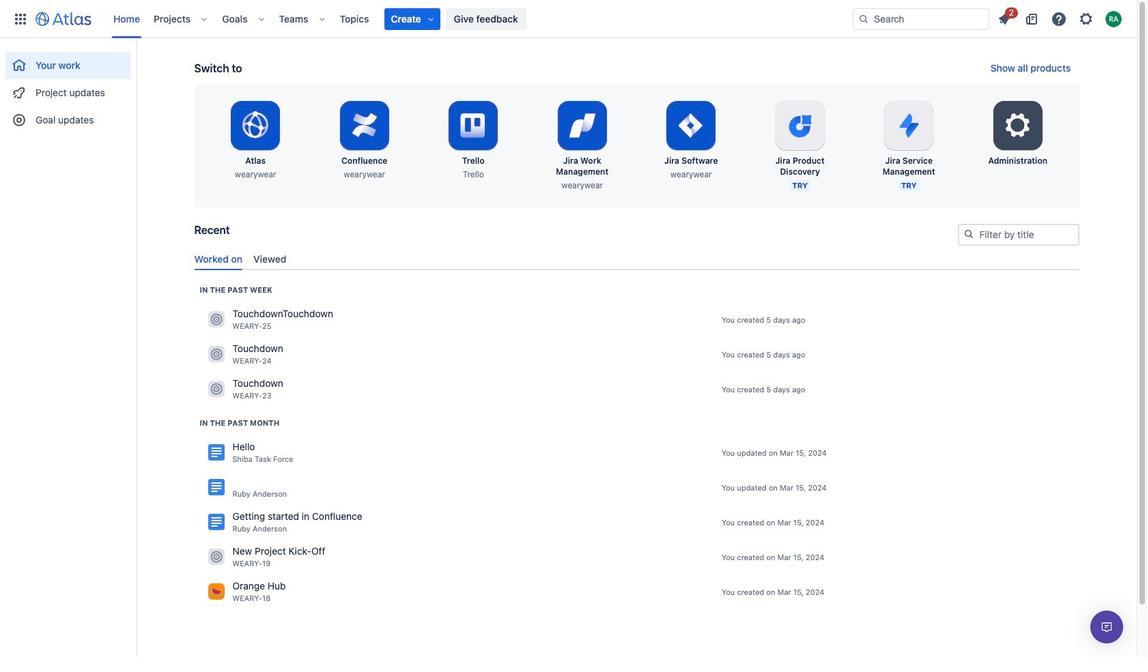 Task type: locate. For each thing, give the bounding box(es) containing it.
Search field
[[853, 8, 989, 30]]

2 townsquare image from the top
[[208, 381, 224, 398]]

0 vertical spatial townsquare image
[[208, 312, 224, 328]]

2 vertical spatial townsquare image
[[208, 584, 224, 600]]

banner
[[0, 0, 1137, 38]]

search image
[[858, 13, 869, 24]]

1 vertical spatial confluence image
[[208, 480, 224, 496]]

townsquare image
[[208, 312, 224, 328], [208, 381, 224, 398]]

heading for 3rd confluence icon from the bottom
[[200, 418, 279, 429]]

0 vertical spatial heading
[[200, 285, 272, 296]]

confluence image
[[208, 445, 224, 461], [208, 480, 224, 496], [208, 514, 224, 531]]

townsquare image
[[208, 346, 224, 363], [208, 549, 224, 566], [208, 584, 224, 600]]

3 townsquare image from the top
[[208, 584, 224, 600]]

group
[[5, 38, 131, 138]]

heading
[[200, 285, 272, 296], [200, 418, 279, 429]]

1 vertical spatial heading
[[200, 418, 279, 429]]

0 vertical spatial confluence image
[[208, 445, 224, 461]]

0 vertical spatial townsquare image
[[208, 346, 224, 363]]

2 heading from the top
[[200, 418, 279, 429]]

1 vertical spatial townsquare image
[[208, 381, 224, 398]]

1 confluence image from the top
[[208, 445, 224, 461]]

switch to... image
[[12, 11, 29, 27]]

1 vertical spatial townsquare image
[[208, 549, 224, 566]]

notifications image
[[996, 11, 1013, 27]]

search image
[[963, 229, 974, 240]]

2 confluence image from the top
[[208, 480, 224, 496]]

1 heading from the top
[[200, 285, 272, 296]]

None search field
[[853, 8, 989, 30]]

heading for 2nd townsquare image from the bottom
[[200, 285, 272, 296]]

tab list
[[189, 248, 1085, 270]]

settings image
[[1001, 109, 1034, 142]]

2 vertical spatial confluence image
[[208, 514, 224, 531]]



Task type: vqa. For each thing, say whether or not it's contained in the screenshot.
Bullet list ⌘⇧8 ICON
no



Task type: describe. For each thing, give the bounding box(es) containing it.
Filter by title field
[[959, 225, 1078, 244]]

2 townsquare image from the top
[[208, 549, 224, 566]]

3 confluence image from the top
[[208, 514, 224, 531]]

top element
[[8, 0, 853, 38]]

settings image
[[1078, 11, 1094, 27]]

1 townsquare image from the top
[[208, 346, 224, 363]]

account image
[[1105, 11, 1122, 27]]

1 townsquare image from the top
[[208, 312, 224, 328]]

open intercom messenger image
[[1099, 619, 1115, 636]]

help image
[[1051, 11, 1067, 27]]



